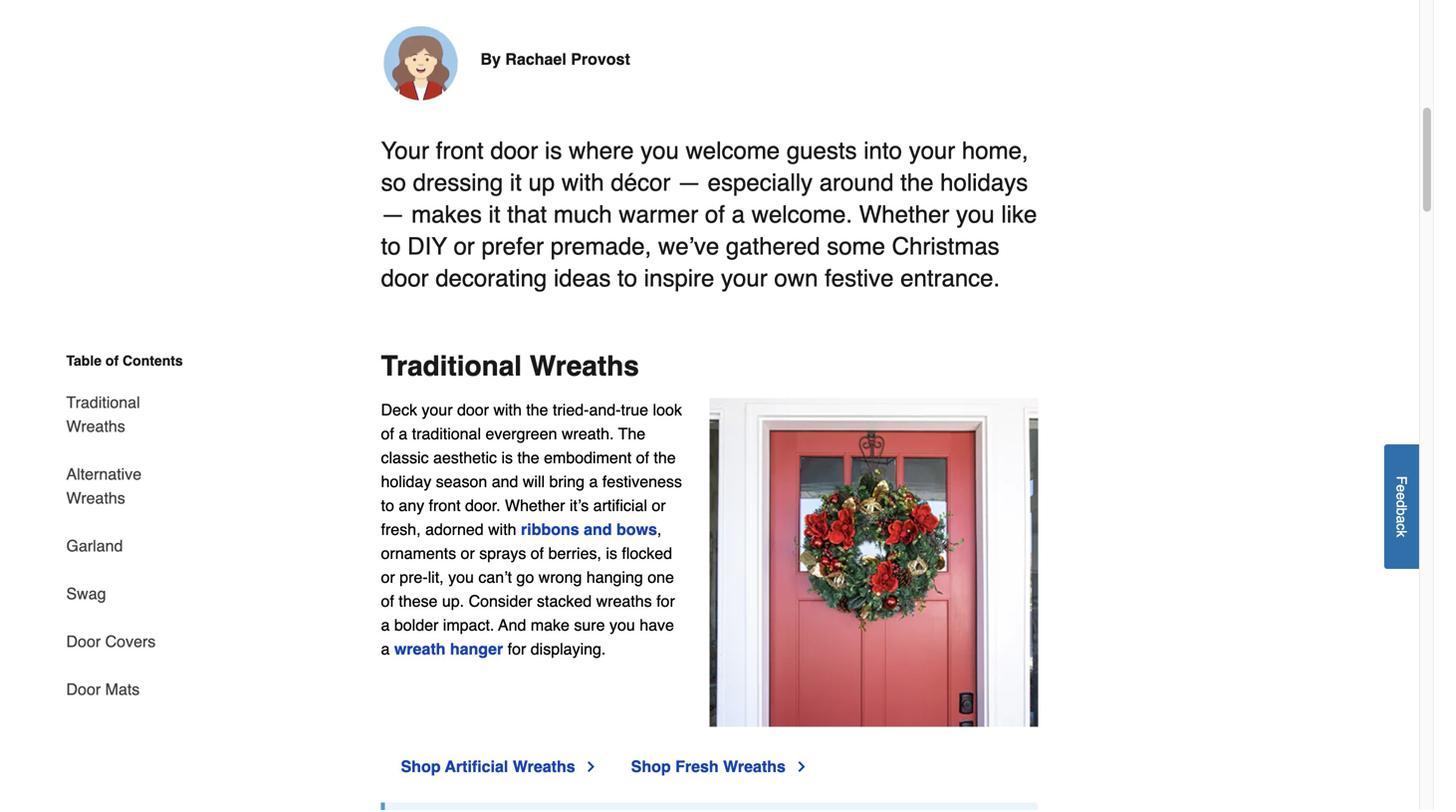Task type: vqa. For each thing, say whether or not it's contained in the screenshot.
'Wreaths' in THE ALTERNATIVE WREATHS
yes



Task type: describe. For each thing, give the bounding box(es) containing it.
true
[[621, 401, 649, 419]]

0 vertical spatial —
[[678, 169, 701, 196]]

of left these
[[381, 592, 394, 610]]

1 horizontal spatial and
[[584, 520, 612, 539]]

evergreen
[[486, 425, 558, 443]]

traditional wreaths link
[[66, 379, 200, 450]]

consider
[[469, 592, 533, 610]]

and
[[499, 616, 527, 634]]

warmer
[[619, 201, 699, 228]]

provost
[[571, 50, 631, 68]]

0 horizontal spatial —
[[381, 201, 405, 228]]

ornaments
[[381, 544, 456, 563]]

wreaths inside alternative wreaths
[[66, 489, 125, 507]]

around
[[820, 169, 894, 196]]

rachael
[[506, 50, 567, 68]]

is inside the , ornaments or sprays of berries, is flocked or pre-lit, you can't go wrong hanging one of these up. consider stacked wreaths for a bolder impact. and make sure you have a
[[606, 544, 618, 563]]

a inside your front door is where you welcome guests into your home, so dressing it up with décor — especially around the holidays — makes it that much warmer of a welcome. whether you like to diy or prefer premade, we've gathered some christmas door decorating ideas to inspire your own festive entrance.
[[732, 201, 745, 228]]

door mats
[[66, 680, 140, 699]]

ribbons and bows
[[521, 520, 658, 539]]

your front door is where you welcome guests into your home, so dressing it up with décor — especially around the holidays — makes it that much warmer of a welcome. whether you like to diy or prefer premade, we've gathered some christmas door decorating ideas to inspire your own festive entrance.
[[381, 137, 1038, 292]]

deck
[[381, 401, 417, 419]]

whether inside deck your door with the tried-and-true look of a traditional evergreen wreath. the classic aesthetic is the embodiment of the holiday season and will bring a festiveness to any front door. whether it's artificial or fresh, adorned with
[[505, 496, 565, 515]]

wreaths up alternative
[[66, 417, 125, 435]]

traditional wreaths inside table of contents element
[[66, 393, 140, 435]]

much
[[554, 201, 612, 228]]

gathered
[[726, 233, 821, 260]]

, ornaments or sprays of berries, is flocked or pre-lit, you can't go wrong hanging one of these up. consider stacked wreaths for a bolder impact. and make sure you have a
[[381, 520, 675, 658]]

door covers link
[[66, 618, 156, 666]]

and-
[[589, 401, 621, 419]]

1 vertical spatial to
[[618, 265, 638, 292]]

hanger
[[450, 640, 503, 658]]

or down adorned
[[461, 544, 475, 563]]

classic
[[381, 449, 429, 467]]

whether inside your front door is where you welcome guests into your home, so dressing it up with décor — especially around the holidays — makes it that much warmer of a welcome. whether you like to diy or prefer premade, we've gathered some christmas door decorating ideas to inspire your own festive entrance.
[[860, 201, 950, 228]]

0 horizontal spatial for
[[508, 640, 526, 658]]

of down deck
[[381, 425, 394, 443]]

door for door covers
[[66, 632, 101, 651]]

prefer
[[482, 233, 544, 260]]

can't
[[479, 568, 512, 587]]

any
[[399, 496, 425, 515]]

stacked
[[537, 592, 592, 610]]

that
[[507, 201, 547, 228]]

wreaths
[[597, 592, 652, 610]]

where
[[569, 137, 634, 165]]

tried-
[[553, 401, 589, 419]]

0 horizontal spatial it
[[489, 201, 501, 228]]

a left wreath
[[381, 640, 390, 658]]

a inside button
[[1395, 515, 1410, 523]]

garland link
[[66, 522, 123, 570]]

entrance.
[[901, 265, 1001, 292]]

shop artificial wreaths link
[[401, 755, 600, 779]]

of inside your front door is where you welcome guests into your home, so dressing it up with décor — especially around the holidays — makes it that much warmer of a welcome. whether you like to diy or prefer premade, we've gathered some christmas door decorating ideas to inspire your own festive entrance.
[[705, 201, 725, 228]]

a left "bolder"
[[381, 616, 390, 634]]

door covers
[[66, 632, 156, 651]]

wreaths up tried-
[[530, 350, 640, 382]]

shop fresh wreaths link
[[631, 755, 810, 779]]

festive
[[825, 265, 894, 292]]

some
[[827, 233, 886, 260]]

own
[[775, 265, 819, 292]]

your
[[381, 137, 429, 165]]

christmas
[[892, 233, 1000, 260]]

k
[[1395, 530, 1410, 537]]

like
[[1002, 201, 1038, 228]]

impact.
[[443, 616, 495, 634]]

a down "embodiment"
[[589, 472, 598, 491]]

deck your door with the tried-and-true look of a traditional evergreen wreath. the classic aesthetic is the embodiment of the holiday season and will bring a festiveness to any front door. whether it's artificial or fresh, adorned with
[[381, 401, 682, 539]]

of up go
[[531, 544, 544, 563]]

home,
[[962, 137, 1029, 165]]

decorating
[[436, 265, 547, 292]]

décor
[[611, 169, 671, 196]]

traditional inside traditional wreaths link
[[66, 393, 140, 412]]

is inside your front door is where you welcome guests into your home, so dressing it up with décor — especially around the holidays — makes it that much warmer of a welcome. whether you like to diy or prefer premade, we've gathered some christmas door decorating ideas to inspire your own festive entrance.
[[545, 137, 562, 165]]

bolder
[[394, 616, 439, 634]]

you down holidays
[[957, 201, 995, 228]]

hanging
[[587, 568, 643, 587]]

one
[[648, 568, 675, 587]]

swag link
[[66, 570, 106, 618]]

ribbons
[[521, 520, 580, 539]]

1 e from the top
[[1395, 484, 1410, 492]]

the inside your front door is where you welcome guests into your home, so dressing it up with décor — especially around the holidays — makes it that much warmer of a welcome. whether you like to diy or prefer premade, we've gathered some christmas door decorating ideas to inspire your own festive entrance.
[[901, 169, 934, 196]]

door for door mats
[[66, 680, 101, 699]]

we've
[[659, 233, 720, 260]]

table of contents
[[66, 353, 183, 369]]

will
[[523, 472, 545, 491]]

so
[[381, 169, 406, 196]]

for inside the , ornaments or sprays of berries, is flocked or pre-lit, you can't go wrong hanging one of these up. consider stacked wreaths for a bolder impact. and make sure you have a
[[657, 592, 675, 610]]

table of contents element
[[50, 351, 200, 702]]

up
[[529, 169, 555, 196]]

traditional
[[412, 425, 481, 443]]

it's
[[570, 496, 589, 515]]

up.
[[442, 592, 464, 610]]

embodiment
[[544, 449, 632, 467]]

these
[[399, 592, 438, 610]]

artificial
[[445, 757, 509, 776]]

ideas
[[554, 265, 611, 292]]

diy
[[408, 233, 447, 260]]

table
[[66, 353, 102, 369]]



Task type: locate. For each thing, give the bounding box(es) containing it.
is down 'evergreen'
[[502, 449, 513, 467]]

shop
[[401, 757, 441, 776], [631, 757, 671, 776]]

front up dressing
[[436, 137, 484, 165]]

1 shop from the left
[[401, 757, 441, 776]]

,
[[658, 520, 662, 539]]

chevron right image
[[584, 759, 600, 775], [794, 759, 810, 775]]

of up festiveness in the bottom of the page
[[636, 449, 650, 467]]

e
[[1395, 484, 1410, 492], [1395, 492, 1410, 500]]

wreath hanger for displaying.
[[394, 640, 606, 658]]

front up adorned
[[429, 496, 461, 515]]

berries,
[[549, 544, 602, 563]]

look
[[653, 401, 682, 419]]

your inside deck your door with the tried-and-true look of a traditional evergreen wreath. the classic aesthetic is the embodiment of the holiday season and will bring a festiveness to any front door. whether it's artificial or fresh, adorned with
[[422, 401, 453, 419]]

0 horizontal spatial traditional
[[66, 393, 140, 412]]

chevron right image for shop artificial wreaths
[[584, 759, 600, 775]]

mats
[[105, 680, 140, 699]]

1 vertical spatial it
[[489, 201, 501, 228]]

festiveness
[[603, 472, 682, 491]]

traditional wreaths down table
[[66, 393, 140, 435]]

1 horizontal spatial for
[[657, 592, 675, 610]]

2 door from the top
[[66, 680, 101, 699]]

fresh
[[676, 757, 719, 776]]

the up will
[[518, 449, 540, 467]]

into
[[864, 137, 903, 165]]

1 vertical spatial for
[[508, 640, 526, 658]]

you up décor
[[641, 137, 679, 165]]

1 vertical spatial —
[[381, 201, 405, 228]]

door left mats
[[66, 680, 101, 699]]

holidays
[[941, 169, 1029, 196]]

1 vertical spatial door
[[66, 680, 101, 699]]

1 horizontal spatial —
[[678, 169, 701, 196]]

2 vertical spatial with
[[488, 520, 517, 539]]

you up 'up.'
[[448, 568, 474, 587]]

1 vertical spatial front
[[429, 496, 461, 515]]

or inside deck your door with the tried-and-true look of a traditional evergreen wreath. the classic aesthetic is the embodiment of the holiday season and will bring a festiveness to any front door. whether it's artificial or fresh, adorned with
[[652, 496, 666, 515]]

chevron right image inside the shop artificial wreaths link
[[584, 759, 600, 775]]

alternative
[[66, 465, 142, 483]]

2 vertical spatial door
[[457, 401, 489, 419]]

1 horizontal spatial is
[[545, 137, 562, 165]]

2 vertical spatial to
[[381, 496, 394, 515]]

and inside deck your door with the tried-and-true look of a traditional evergreen wreath. the classic aesthetic is the embodiment of the holiday season and will bring a festiveness to any front door. whether it's artificial or fresh, adorned with
[[492, 472, 519, 491]]

1 vertical spatial whether
[[505, 496, 565, 515]]

0 vertical spatial traditional
[[381, 350, 522, 382]]

of up we've
[[705, 201, 725, 228]]

with inside your front door is where you welcome guests into your home, so dressing it up with décor — especially around the holidays — makes it that much warmer of a welcome. whether you like to diy or prefer premade, we've gathered some christmas door decorating ideas to inspire your own festive entrance.
[[562, 169, 604, 196]]

e up d
[[1395, 484, 1410, 492]]

wreath
[[394, 640, 446, 658]]

1 horizontal spatial it
[[510, 169, 522, 196]]

of right table
[[106, 353, 119, 369]]

lit,
[[428, 568, 444, 587]]

wreaths right fresh
[[724, 757, 786, 776]]

for down 'and'
[[508, 640, 526, 658]]

2 chevron right image from the left
[[794, 759, 810, 775]]

swag
[[66, 584, 106, 603]]

0 vertical spatial and
[[492, 472, 519, 491]]

— down so in the top left of the page
[[381, 201, 405, 228]]

door.
[[465, 496, 501, 515]]

front inside your front door is where you welcome guests into your home, so dressing it up with décor — especially around the holidays — makes it that much warmer of a welcome. whether you like to diy or prefer premade, we've gathered some christmas door decorating ideas to inspire your own festive entrance.
[[436, 137, 484, 165]]

0 vertical spatial door
[[66, 632, 101, 651]]

0 horizontal spatial is
[[502, 449, 513, 467]]

it left up
[[510, 169, 522, 196]]

wreaths down alternative
[[66, 489, 125, 507]]

1 vertical spatial door
[[381, 265, 429, 292]]

0 vertical spatial front
[[436, 137, 484, 165]]

0 horizontal spatial and
[[492, 472, 519, 491]]

artificial
[[594, 496, 648, 515]]

covers
[[105, 632, 156, 651]]

wreaths
[[530, 350, 640, 382], [66, 417, 125, 435], [66, 489, 125, 507], [513, 757, 576, 776], [724, 757, 786, 776]]

it
[[510, 169, 522, 196], [489, 201, 501, 228]]

2 e from the top
[[1395, 492, 1410, 500]]

to
[[381, 233, 401, 260], [618, 265, 638, 292], [381, 496, 394, 515]]

bows
[[617, 520, 658, 539]]

and left will
[[492, 472, 519, 491]]

your up traditional
[[422, 401, 453, 419]]

or up ,
[[652, 496, 666, 515]]

or inside your front door is where you welcome guests into your home, so dressing it up with décor — especially around the holidays — makes it that much warmer of a welcome. whether you like to diy or prefer premade, we've gathered some christmas door decorating ideas to inspire your own festive entrance.
[[454, 233, 475, 260]]

0 vertical spatial door
[[491, 137, 538, 165]]

0 horizontal spatial whether
[[505, 496, 565, 515]]

season
[[436, 472, 488, 491]]

an evergreen wreath decorated with red flowers, gold and red ornaments and pinecones on a red door. image
[[710, 398, 1039, 727]]

or
[[454, 233, 475, 260], [652, 496, 666, 515], [461, 544, 475, 563], [381, 568, 395, 587]]

2 horizontal spatial is
[[606, 544, 618, 563]]

garland
[[66, 537, 123, 555]]

or down makes at the left top of the page
[[454, 233, 475, 260]]

1 chevron right image from the left
[[584, 759, 600, 775]]

2 horizontal spatial your
[[909, 137, 956, 165]]

shop left fresh
[[631, 757, 671, 776]]

0 vertical spatial with
[[562, 169, 604, 196]]

2 vertical spatial your
[[422, 401, 453, 419]]

door down diy
[[381, 265, 429, 292]]

2 horizontal spatial door
[[491, 137, 538, 165]]

bring
[[550, 472, 585, 491]]

it left that on the left of the page
[[489, 201, 501, 228]]

door for your
[[457, 401, 489, 419]]

guests
[[787, 137, 857, 165]]

with up the sprays
[[488, 520, 517, 539]]

your right into
[[909, 137, 956, 165]]

1 horizontal spatial your
[[721, 265, 768, 292]]

ribbons and bows link
[[521, 520, 658, 539]]

whether up christmas
[[860, 201, 950, 228]]

your down gathered
[[721, 265, 768, 292]]

shop fresh wreaths
[[631, 757, 786, 776]]

welcome.
[[752, 201, 853, 228]]

1 door from the top
[[66, 632, 101, 651]]

aesthetic
[[433, 449, 497, 467]]

contents
[[123, 353, 183, 369]]

1 horizontal spatial door
[[457, 401, 489, 419]]

a up classic
[[399, 425, 408, 443]]

whether down will
[[505, 496, 565, 515]]

the up 'evergreen'
[[526, 401, 549, 419]]

door
[[66, 632, 101, 651], [66, 680, 101, 699]]

1 vertical spatial with
[[494, 401, 522, 419]]

0 horizontal spatial chevron right image
[[584, 759, 600, 775]]

chevron right image for shop fresh wreaths
[[794, 759, 810, 775]]

a down especially
[[732, 201, 745, 228]]

front inside deck your door with the tried-and-true look of a traditional evergreen wreath. the classic aesthetic is the embodiment of the holiday season and will bring a festiveness to any front door. whether it's artificial or fresh, adorned with
[[429, 496, 461, 515]]

0 vertical spatial for
[[657, 592, 675, 610]]

1 vertical spatial and
[[584, 520, 612, 539]]

traditional down table
[[66, 393, 140, 412]]

to inside deck your door with the tried-and-true look of a traditional evergreen wreath. the classic aesthetic is the embodiment of the holiday season and will bring a festiveness to any front door. whether it's artificial or fresh, adorned with
[[381, 496, 394, 515]]

a
[[732, 201, 745, 228], [399, 425, 408, 443], [589, 472, 598, 491], [1395, 515, 1410, 523], [381, 616, 390, 634], [381, 640, 390, 658]]

with
[[562, 169, 604, 196], [494, 401, 522, 419], [488, 520, 517, 539]]

— up "warmer"
[[678, 169, 701, 196]]

f e e d b a c k button
[[1385, 444, 1420, 569]]

make
[[531, 616, 570, 634]]

0 vertical spatial is
[[545, 137, 562, 165]]

2 vertical spatial is
[[606, 544, 618, 563]]

flocked
[[622, 544, 673, 563]]

1 horizontal spatial chevron right image
[[794, 759, 810, 775]]

whether
[[860, 201, 950, 228], [505, 496, 565, 515]]

front
[[436, 137, 484, 165], [429, 496, 461, 515]]

1 horizontal spatial traditional
[[381, 350, 522, 382]]

dressing
[[413, 169, 503, 196]]

chevron right image inside shop fresh wreaths link
[[794, 759, 810, 775]]

wreath.
[[562, 425, 614, 443]]

traditional wreaths
[[381, 350, 640, 382], [66, 393, 140, 435]]

with up 'evergreen'
[[494, 401, 522, 419]]

e up the "b"
[[1395, 492, 1410, 500]]

premade,
[[551, 233, 652, 260]]

door for front
[[491, 137, 538, 165]]

shop for shop artificial wreaths
[[401, 757, 441, 776]]

to left diy
[[381, 233, 401, 260]]

0 horizontal spatial door
[[381, 265, 429, 292]]

shop for shop fresh wreaths
[[631, 757, 671, 776]]

door mats link
[[66, 666, 140, 702]]

sure
[[574, 616, 605, 634]]

to down premade,
[[618, 265, 638, 292]]

1 horizontal spatial whether
[[860, 201, 950, 228]]

2 shop from the left
[[631, 757, 671, 776]]

a up k at the bottom of page
[[1395, 515, 1410, 523]]

the down into
[[901, 169, 934, 196]]

is
[[545, 137, 562, 165], [502, 449, 513, 467], [606, 544, 618, 563]]

door up up
[[491, 137, 538, 165]]

0 vertical spatial to
[[381, 233, 401, 260]]

1 vertical spatial traditional
[[66, 393, 140, 412]]

wreaths right artificial
[[513, 757, 576, 776]]

shop artificial wreaths
[[401, 757, 576, 776]]

0 horizontal spatial your
[[422, 401, 453, 419]]

0 horizontal spatial shop
[[401, 757, 441, 776]]

door up the "door mats" link
[[66, 632, 101, 651]]

holiday
[[381, 472, 432, 491]]

is up up
[[545, 137, 562, 165]]

inspire
[[644, 265, 715, 292]]

1 horizontal spatial traditional wreaths
[[381, 350, 640, 382]]

door up traditional
[[457, 401, 489, 419]]

you down wreaths
[[610, 616, 635, 634]]

is up hanging
[[606, 544, 618, 563]]

is inside deck your door with the tried-and-true look of a traditional evergreen wreath. the classic aesthetic is the embodiment of the holiday season and will bring a festiveness to any front door. whether it's artificial or fresh, adorned with
[[502, 449, 513, 467]]

0 horizontal spatial traditional wreaths
[[66, 393, 140, 435]]

fresh,
[[381, 520, 421, 539]]

0 vertical spatial traditional wreaths
[[381, 350, 640, 382]]

have
[[640, 616, 674, 634]]

the up festiveness in the bottom of the page
[[654, 449, 676, 467]]

shop left artificial
[[401, 757, 441, 776]]

and
[[492, 472, 519, 491], [584, 520, 612, 539]]

alternative wreaths link
[[66, 450, 200, 522]]

especially
[[708, 169, 813, 196]]

traditional up traditional
[[381, 350, 522, 382]]

rachael provost image
[[381, 24, 461, 103]]

pre-
[[400, 568, 428, 587]]

1 horizontal spatial shop
[[631, 757, 671, 776]]

1 vertical spatial traditional wreaths
[[66, 393, 140, 435]]

—
[[678, 169, 701, 196], [381, 201, 405, 228]]

traditional wreaths up 'evergreen'
[[381, 350, 640, 382]]

wrong
[[539, 568, 582, 587]]

0 vertical spatial whether
[[860, 201, 950, 228]]

of
[[705, 201, 725, 228], [106, 353, 119, 369], [381, 425, 394, 443], [636, 449, 650, 467], [531, 544, 544, 563], [381, 592, 394, 610]]

adorned
[[425, 520, 484, 539]]

to left any
[[381, 496, 394, 515]]

go
[[517, 568, 534, 587]]

by
[[481, 50, 501, 68]]

0 vertical spatial your
[[909, 137, 956, 165]]

and down it's
[[584, 520, 612, 539]]

for down one
[[657, 592, 675, 610]]

0 vertical spatial it
[[510, 169, 522, 196]]

with up much
[[562, 169, 604, 196]]

1 vertical spatial is
[[502, 449, 513, 467]]

door inside deck your door with the tried-and-true look of a traditional evergreen wreath. the classic aesthetic is the embodiment of the holiday season and will bring a festiveness to any front door. whether it's artificial or fresh, adorned with
[[457, 401, 489, 419]]

1 vertical spatial your
[[721, 265, 768, 292]]

makes
[[412, 201, 482, 228]]

f
[[1395, 476, 1410, 484]]

or left pre-
[[381, 568, 395, 587]]



